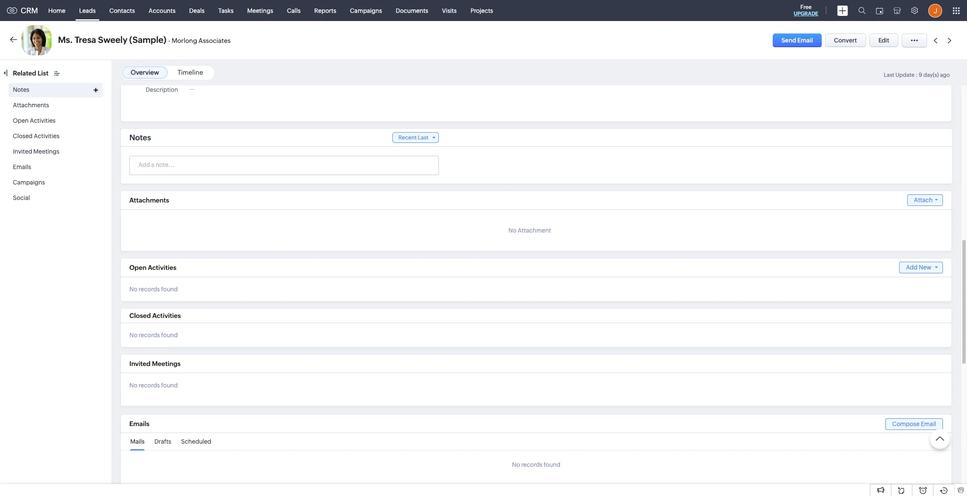 Task type: locate. For each thing, give the bounding box(es) containing it.
0 vertical spatial campaigns
[[350, 7, 382, 14]]

projects
[[470, 7, 493, 14]]

documents
[[396, 7, 428, 14]]

calls link
[[280, 0, 307, 21]]

email right the send
[[797, 37, 813, 44]]

campaigns link right reports
[[343, 0, 389, 21]]

tasks link
[[211, 0, 240, 21]]

compose
[[892, 421, 920, 428]]

1 horizontal spatial email
[[921, 421, 936, 428]]

calls
[[287, 7, 301, 14]]

0 horizontal spatial attachments
[[13, 102, 49, 109]]

1 horizontal spatial last
[[884, 72, 894, 78]]

morlong
[[172, 37, 197, 44]]

no
[[508, 227, 516, 234], [129, 286, 137, 293], [129, 332, 137, 339], [129, 383, 137, 389], [512, 462, 520, 469]]

timeline
[[177, 69, 203, 76]]

0 vertical spatial emails
[[13, 164, 31, 171]]

:
[[916, 72, 918, 78]]

timeline link
[[177, 69, 203, 76]]

campaigns down emails link
[[13, 179, 45, 186]]

no records found
[[129, 286, 178, 293], [129, 332, 178, 339], [129, 383, 178, 389], [512, 462, 560, 469]]

emails
[[13, 164, 31, 171], [129, 421, 149, 428]]

campaigns link
[[343, 0, 389, 21], [13, 179, 45, 186]]

deals link
[[182, 0, 211, 21]]

contacts link
[[103, 0, 142, 21]]

ms. tresa sweely (sample) - morlong associates
[[58, 35, 231, 45]]

2 horizontal spatial meetings
[[247, 7, 273, 14]]

closed
[[13, 133, 33, 140], [129, 312, 151, 320]]

associates
[[198, 37, 231, 44]]

meetings link
[[240, 0, 280, 21]]

tresa
[[75, 35, 96, 45]]

contacts
[[109, 7, 135, 14]]

1 horizontal spatial open
[[129, 264, 146, 272]]

notes
[[13, 86, 29, 93], [129, 133, 151, 142]]

1 horizontal spatial closed activities
[[129, 312, 181, 320]]

compose email
[[892, 421, 936, 428]]

last left update
[[884, 72, 894, 78]]

ago
[[940, 72, 950, 78]]

no for mails
[[512, 462, 520, 469]]

1 vertical spatial closed activities
[[129, 312, 181, 320]]

1 horizontal spatial emails
[[129, 421, 149, 428]]

0 vertical spatial email
[[797, 37, 813, 44]]

1 vertical spatial invited meetings
[[129, 361, 181, 368]]

campaigns link down emails link
[[13, 179, 45, 186]]

0 horizontal spatial campaigns link
[[13, 179, 45, 186]]

1 horizontal spatial campaigns link
[[343, 0, 389, 21]]

overview
[[131, 69, 159, 76]]

crm
[[21, 6, 38, 15]]

1 vertical spatial campaigns link
[[13, 179, 45, 186]]

free upgrade
[[794, 4, 818, 17]]

closed activities
[[13, 133, 59, 140], [129, 312, 181, 320]]

deals
[[189, 7, 205, 14]]

emails up mails
[[129, 421, 149, 428]]

meetings
[[247, 7, 273, 14], [33, 148, 59, 155], [152, 361, 181, 368]]

1 horizontal spatial notes
[[129, 133, 151, 142]]

-
[[168, 37, 170, 44]]

emails link
[[13, 164, 31, 171]]

last
[[884, 72, 894, 78], [418, 135, 429, 141]]

1 vertical spatial attachments
[[129, 197, 169, 204]]

1 vertical spatial open
[[129, 264, 146, 272]]

add new
[[906, 264, 931, 271]]

projects link
[[464, 0, 500, 21]]

0 horizontal spatial closed
[[13, 133, 33, 140]]

invited meetings
[[13, 148, 59, 155], [129, 361, 181, 368]]

1 vertical spatial campaigns
[[13, 179, 45, 186]]

campaigns
[[350, 7, 382, 14], [13, 179, 45, 186]]

email inside button
[[797, 37, 813, 44]]

0 vertical spatial open activities
[[13, 117, 56, 124]]

1 horizontal spatial campaigns
[[350, 7, 382, 14]]

reports
[[314, 7, 336, 14]]

1 horizontal spatial closed
[[129, 312, 151, 320]]

0 vertical spatial notes
[[13, 86, 29, 93]]

email right compose
[[921, 421, 936, 428]]

0 vertical spatial attachments
[[13, 102, 49, 109]]

open activities
[[13, 117, 56, 124], [129, 264, 176, 272]]

visits
[[442, 7, 457, 14]]

0 vertical spatial closed activities
[[13, 133, 59, 140]]

1 vertical spatial email
[[921, 421, 936, 428]]

1 vertical spatial invited
[[129, 361, 151, 368]]

0 horizontal spatial last
[[418, 135, 429, 141]]

attachments
[[13, 102, 49, 109], [129, 197, 169, 204]]

0 vertical spatial meetings
[[247, 7, 273, 14]]

attachment
[[518, 227, 551, 234]]

free
[[800, 4, 812, 10]]

0 horizontal spatial open activities
[[13, 117, 56, 124]]

mails
[[130, 439, 145, 446]]

no for open activities
[[129, 286, 137, 293]]

2 vertical spatial meetings
[[152, 361, 181, 368]]

send
[[781, 37, 796, 44]]

0 horizontal spatial invited meetings
[[13, 148, 59, 155]]

send email button
[[773, 34, 822, 47]]

9
[[919, 72, 922, 78]]

overview link
[[131, 69, 159, 76]]

related list
[[13, 70, 50, 77]]

records
[[139, 286, 160, 293], [139, 332, 160, 339], [139, 383, 160, 389], [521, 462, 542, 469]]

0 vertical spatial invited meetings
[[13, 148, 59, 155]]

email
[[797, 37, 813, 44], [921, 421, 936, 428]]

0 horizontal spatial email
[[797, 37, 813, 44]]

invited
[[13, 148, 32, 155], [129, 361, 151, 368]]

last right recent
[[418, 135, 429, 141]]

0 vertical spatial closed
[[13, 133, 33, 140]]

leads
[[79, 7, 96, 14]]

campaigns right reports link
[[350, 7, 382, 14]]

activities
[[30, 117, 56, 124], [34, 133, 59, 140], [148, 264, 176, 272], [152, 312, 181, 320]]

next record image
[[948, 38, 953, 43]]

0 horizontal spatial meetings
[[33, 148, 59, 155]]

0 vertical spatial invited
[[13, 148, 32, 155]]

send email
[[781, 37, 813, 44]]

no for attachments
[[508, 227, 516, 234]]

found
[[161, 286, 178, 293], [161, 332, 178, 339], [161, 383, 178, 389], [544, 462, 560, 469]]

open
[[13, 117, 29, 124], [129, 264, 146, 272]]

edit
[[878, 37, 889, 44]]

emails down invited meetings link
[[13, 164, 31, 171]]

visits link
[[435, 0, 464, 21]]

description
[[146, 86, 178, 93]]

search element
[[853, 0, 871, 21]]

create menu image
[[837, 5, 848, 16]]

1 vertical spatial notes
[[129, 133, 151, 142]]

0 horizontal spatial closed activities
[[13, 133, 59, 140]]

1 vertical spatial open activities
[[129, 264, 176, 272]]

0 horizontal spatial open
[[13, 117, 29, 124]]



Task type: vqa. For each thing, say whether or not it's contained in the screenshot.
Field
no



Task type: describe. For each thing, give the bounding box(es) containing it.
profile element
[[923, 0, 947, 21]]

tasks
[[218, 7, 234, 14]]

0 horizontal spatial campaigns
[[13, 179, 45, 186]]

0 horizontal spatial notes
[[13, 86, 29, 93]]

ms.
[[58, 35, 73, 45]]

upgrade
[[794, 11, 818, 17]]

notes link
[[13, 86, 29, 93]]

1 vertical spatial emails
[[129, 421, 149, 428]]

create menu element
[[832, 0, 853, 21]]

last update : 9 day(s) ago
[[884, 72, 950, 78]]

scheduled
[[181, 439, 211, 446]]

convert
[[834, 37, 857, 44]]

documents link
[[389, 0, 435, 21]]

list
[[38, 70, 48, 77]]

attachments link
[[13, 102, 49, 109]]

convert button
[[825, 34, 866, 47]]

0 vertical spatial last
[[884, 72, 894, 78]]

calendar image
[[876, 7, 883, 14]]

leads link
[[72, 0, 103, 21]]

recent last
[[398, 135, 429, 141]]

1 vertical spatial closed
[[129, 312, 151, 320]]

search image
[[858, 7, 866, 14]]

update
[[895, 72, 915, 78]]

email for compose email
[[921, 421, 936, 428]]

Add a note... field
[[130, 161, 438, 169]]

attach link
[[907, 195, 943, 206]]

home link
[[42, 0, 72, 21]]

crm link
[[7, 6, 38, 15]]

sweely
[[98, 35, 127, 45]]

1 horizontal spatial meetings
[[152, 361, 181, 368]]

accounts link
[[142, 0, 182, 21]]

invited meetings link
[[13, 148, 59, 155]]

related
[[13, 70, 36, 77]]

recent
[[398, 135, 417, 141]]

no attachment
[[508, 227, 551, 234]]

1 horizontal spatial attachments
[[129, 197, 169, 204]]

drafts
[[154, 439, 171, 446]]

1 vertical spatial meetings
[[33, 148, 59, 155]]

1 horizontal spatial open activities
[[129, 264, 176, 272]]

email for send email
[[797, 37, 813, 44]]

add
[[906, 264, 918, 271]]

day(s)
[[923, 72, 939, 78]]

1 vertical spatial last
[[418, 135, 429, 141]]

0 horizontal spatial invited
[[13, 148, 32, 155]]

social link
[[13, 195, 30, 202]]

edit button
[[869, 34, 898, 47]]

accounts
[[149, 7, 175, 14]]

0 vertical spatial open
[[13, 117, 29, 124]]

(sample)
[[129, 35, 166, 45]]

social
[[13, 195, 30, 202]]

previous record image
[[934, 38, 937, 43]]

reports link
[[307, 0, 343, 21]]

0 horizontal spatial emails
[[13, 164, 31, 171]]

home
[[48, 7, 65, 14]]

closed activities link
[[13, 133, 59, 140]]

0 vertical spatial campaigns link
[[343, 0, 389, 21]]

open activities link
[[13, 117, 56, 124]]

1 horizontal spatial invited meetings
[[129, 361, 181, 368]]

new
[[919, 264, 931, 271]]

attach
[[914, 197, 933, 204]]

profile image
[[928, 4, 942, 17]]

1 horizontal spatial invited
[[129, 361, 151, 368]]



